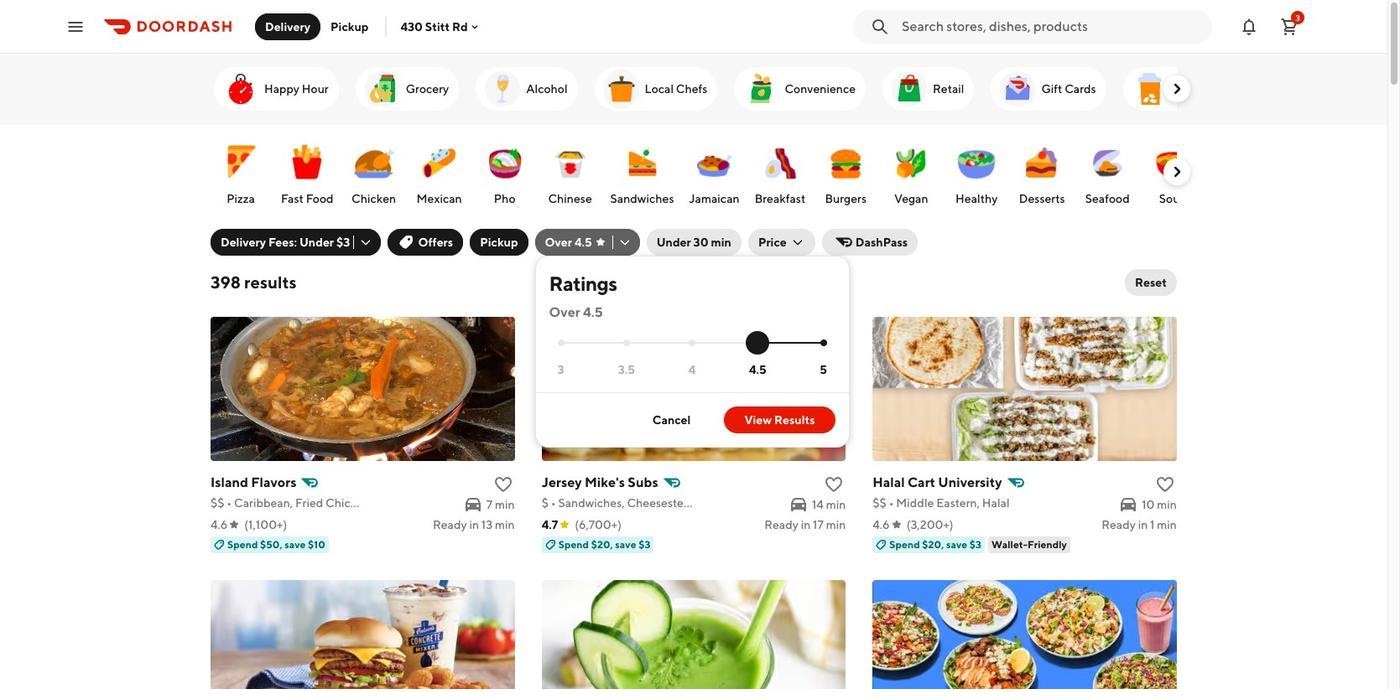Task type: describe. For each thing, give the bounding box(es) containing it.
14
[[812, 498, 824, 512]]

0 vertical spatial chicken
[[352, 192, 396, 206]]

$$ • middle eastern, halal
[[873, 497, 1010, 510]]

alcohol
[[526, 82, 568, 96]]

430 stitt rd
[[401, 20, 468, 33]]

cancel button
[[633, 407, 711, 434]]

jersey mike's subs
[[542, 475, 659, 491]]

1 vertical spatial chicken
[[326, 497, 370, 510]]

2 next button of carousel image from the top
[[1169, 164, 1186, 180]]

gift cards link
[[992, 67, 1107, 111]]

soup
[[1160, 192, 1187, 206]]

delivery fees: under $3
[[221, 236, 350, 249]]

healthy
[[956, 192, 998, 206]]

vegan
[[895, 192, 929, 206]]

17
[[813, 519, 824, 532]]

cart
[[908, 475, 936, 491]]

• for halal
[[889, 497, 894, 510]]

gift
[[1042, 82, 1063, 96]]

gift cards image
[[998, 69, 1038, 109]]

430 stitt rd button
[[401, 20, 481, 33]]

0 horizontal spatial pickup
[[331, 20, 369, 33]]

$ • sandwiches, cheesesteaks
[[542, 497, 701, 510]]

view results
[[745, 414, 815, 427]]

grocery image
[[362, 69, 403, 109]]

click to add this store to your saved list image for island flavors
[[493, 475, 513, 495]]

14 min
[[812, 498, 846, 512]]

view results button
[[725, 407, 835, 434]]

fees:
[[268, 236, 297, 249]]

min right 17
[[826, 519, 846, 532]]

in for university
[[1139, 519, 1148, 532]]

• for island
[[227, 497, 232, 510]]

1 spend $20, save $3 from the left
[[559, 539, 651, 551]]

jamaican
[[689, 192, 740, 206]]

grocery
[[406, 82, 449, 96]]

over 4.5 inside button
[[545, 236, 592, 249]]

3.5 stars and over image
[[623, 340, 630, 347]]

398 results
[[211, 273, 297, 292]]

view
[[745, 414, 772, 427]]

island
[[211, 475, 248, 491]]

$10
[[308, 539, 325, 551]]

open menu image
[[65, 16, 86, 37]]

cards
[[1065, 82, 1097, 96]]

10
[[1142, 498, 1155, 512]]

food
[[306, 192, 334, 206]]

dashpass button
[[822, 229, 918, 256]]

cheesesteaks
[[627, 497, 701, 510]]

3 spend from the left
[[890, 539, 920, 551]]

1 horizontal spatial pickup button
[[470, 229, 528, 256]]

delivery button
[[255, 13, 321, 40]]

4 stars and over image
[[689, 340, 696, 347]]

reset button
[[1125, 269, 1177, 296]]

5 stars and over image
[[820, 340, 827, 347]]

4.6 for halal cart university
[[873, 519, 890, 532]]

min inside button
[[711, 236, 732, 249]]

happy hour image
[[221, 69, 261, 109]]

spend for jersey
[[559, 539, 589, 551]]

save for mike's
[[615, 539, 637, 551]]

7
[[487, 498, 493, 512]]

spend for island
[[227, 539, 258, 551]]

5
[[820, 363, 827, 377]]

3 stars and over image
[[558, 340, 564, 347]]

happy hour
[[264, 82, 329, 96]]

pizza
[[227, 192, 255, 206]]

10 min
[[1142, 498, 1177, 512]]

halal cart university
[[873, 475, 1002, 491]]

friendly
[[1028, 539, 1067, 551]]

health link
[[1123, 67, 1220, 111]]

0 vertical spatial halal
[[873, 475, 905, 491]]

2 $20, from the left
[[923, 539, 944, 551]]

3 for the 3 stars and over image
[[558, 363, 564, 377]]

13
[[482, 519, 493, 532]]

delivery for delivery
[[265, 20, 311, 33]]

convenience
[[785, 82, 856, 96]]

breakfast
[[755, 192, 806, 206]]

over inside button
[[545, 236, 572, 249]]

click to add this store to your saved list image for jersey mike's subs
[[824, 475, 845, 495]]

min right 1
[[1158, 519, 1177, 532]]

university
[[938, 475, 1002, 491]]

3.5
[[618, 363, 635, 377]]

(6,700+)
[[575, 519, 622, 532]]

stitt
[[425, 20, 450, 33]]

desserts
[[1020, 192, 1066, 206]]

cancel
[[653, 414, 691, 427]]

1
[[1151, 519, 1155, 532]]

burgers
[[825, 192, 867, 206]]

retail image
[[890, 69, 930, 109]]

offers
[[418, 236, 453, 249]]

30
[[694, 236, 709, 249]]

price
[[759, 236, 787, 249]]

retail
[[933, 82, 965, 96]]

middle
[[897, 497, 934, 510]]

398
[[211, 273, 241, 292]]

spend $50, save $10
[[227, 539, 325, 551]]

1 vertical spatial 4.5
[[583, 305, 603, 321]]

$$ for island
[[211, 497, 225, 510]]

4.5 inside button
[[575, 236, 592, 249]]

1 items, open order cart image
[[1280, 16, 1300, 37]]

reset
[[1135, 276, 1167, 290]]



Task type: locate. For each thing, give the bounding box(es) containing it.
2 horizontal spatial in
[[1139, 519, 1148, 532]]

spend $20, save $3 down (6,700+) on the left of the page
[[559, 539, 651, 551]]

0 horizontal spatial save
[[285, 539, 306, 551]]

0 horizontal spatial $$
[[211, 497, 225, 510]]

• left middle
[[889, 497, 894, 510]]

2 click to add this store to your saved list image from the left
[[824, 475, 845, 495]]

chicken right fried
[[326, 497, 370, 510]]

save down (3,200+) on the bottom
[[947, 539, 968, 551]]

4.5
[[575, 236, 592, 249], [583, 305, 603, 321], [749, 363, 767, 377]]

convenience image
[[741, 69, 782, 109]]

rd
[[452, 20, 468, 33]]

0 horizontal spatial halal
[[873, 475, 905, 491]]

jersey
[[542, 475, 582, 491]]

price button
[[748, 229, 816, 256]]

under left 30
[[657, 236, 691, 249]]

2 spend from the left
[[559, 539, 589, 551]]

local chefs link
[[595, 67, 718, 111]]

1 vertical spatial halal
[[983, 497, 1010, 510]]

1 vertical spatial pickup
[[480, 236, 518, 249]]

0 horizontal spatial $3
[[336, 236, 350, 249]]

min right 30
[[711, 236, 732, 249]]

alcohol image
[[483, 69, 523, 109]]

$$ for halal
[[873, 497, 887, 510]]

local chefs image
[[601, 69, 642, 109]]

0 horizontal spatial in
[[469, 519, 479, 532]]

3 right notification bell image
[[1296, 12, 1301, 22]]

1 horizontal spatial click to add this store to your saved list image
[[824, 475, 845, 495]]

happy hour link
[[214, 67, 339, 111]]

0 vertical spatial 4.5
[[575, 236, 592, 249]]

3 • from the left
[[889, 497, 894, 510]]

over down chinese
[[545, 236, 572, 249]]

2 in from the left
[[801, 519, 811, 532]]

local chefs
[[645, 82, 708, 96]]

3 ready from the left
[[1102, 519, 1136, 532]]

1 click to add this store to your saved list image from the left
[[493, 475, 513, 495]]

1 horizontal spatial halal
[[983, 497, 1010, 510]]

$3 down cheesesteaks
[[639, 539, 651, 551]]

$$ down island
[[211, 497, 225, 510]]

spend $20, save $3
[[559, 539, 651, 551], [890, 539, 982, 551]]

ready for jersey mike's subs
[[765, 519, 799, 532]]

click to add this store to your saved list image
[[1156, 475, 1176, 495]]

2 under from the left
[[657, 236, 691, 249]]

1 vertical spatial next button of carousel image
[[1169, 164, 1186, 180]]

min right 7
[[495, 498, 515, 512]]

4.7
[[542, 519, 558, 532]]

4.5 up view
[[749, 363, 767, 377]]

0 horizontal spatial under
[[300, 236, 334, 249]]

3 inside "button"
[[1296, 12, 1301, 22]]

mike's
[[585, 475, 625, 491]]

under
[[300, 236, 334, 249], [657, 236, 691, 249]]

results
[[244, 273, 297, 292]]

• down island
[[227, 497, 232, 510]]

min right 14
[[826, 498, 846, 512]]

0 vertical spatial 3
[[1296, 12, 1301, 22]]

delivery up happy
[[265, 20, 311, 33]]

local
[[645, 82, 674, 96]]

0 vertical spatial pickup button
[[321, 13, 379, 40]]

$$
[[211, 497, 225, 510], [873, 497, 887, 510]]

offers button
[[388, 229, 463, 256]]

spend $20, save $3 down (3,200+) on the bottom
[[890, 539, 982, 551]]

1 horizontal spatial $3
[[639, 539, 651, 551]]

1 vertical spatial over
[[549, 305, 580, 321]]

(1,100+)
[[244, 519, 287, 532]]

1 save from the left
[[285, 539, 306, 551]]

save left $10
[[285, 539, 306, 551]]

0 vertical spatial pickup
[[331, 20, 369, 33]]

results
[[775, 414, 815, 427]]

halal down university
[[983, 497, 1010, 510]]

click to add this store to your saved list image
[[493, 475, 513, 495], [824, 475, 845, 495]]

pickup button left the 430
[[321, 13, 379, 40]]

subs
[[628, 475, 659, 491]]

•
[[227, 497, 232, 510], [551, 497, 556, 510], [889, 497, 894, 510]]

min
[[711, 236, 732, 249], [495, 498, 515, 512], [826, 498, 846, 512], [1158, 498, 1177, 512], [495, 519, 515, 532], [826, 519, 846, 532], [1158, 519, 1177, 532]]

0 horizontal spatial spend
[[227, 539, 258, 551]]

spend down (6,700+) on the left of the page
[[559, 539, 589, 551]]

save for flavors
[[285, 539, 306, 551]]

caribbean,
[[234, 497, 293, 510]]

chinese
[[548, 192, 592, 206]]

under 30 min button
[[647, 229, 742, 256]]

1 horizontal spatial ready
[[765, 519, 799, 532]]

1 $$ from the left
[[211, 497, 225, 510]]

seafood
[[1086, 192, 1130, 206]]

ready in 1 min
[[1102, 519, 1177, 532]]

min right 13 at the bottom of the page
[[495, 519, 515, 532]]

$3 right fees:
[[336, 236, 350, 249]]

1 spend from the left
[[227, 539, 258, 551]]

chicken
[[352, 192, 396, 206], [326, 497, 370, 510]]

wallet-friendly
[[992, 539, 1067, 551]]

3 save from the left
[[947, 539, 968, 551]]

3 down the 3 stars and over image
[[558, 363, 564, 377]]

0 vertical spatial over 4.5
[[545, 236, 592, 249]]

1 horizontal spatial under
[[657, 236, 691, 249]]

wallet-
[[992, 539, 1028, 551]]

0 vertical spatial delivery
[[265, 20, 311, 33]]

fast food
[[281, 192, 334, 206]]

0 horizontal spatial ready
[[433, 519, 467, 532]]

next button of carousel image
[[1169, 81, 1186, 97], [1169, 164, 1186, 180]]

1 horizontal spatial 4.6
[[873, 519, 890, 532]]

3 button
[[1273, 10, 1307, 43]]

ready left 17
[[765, 519, 799, 532]]

2 save from the left
[[615, 539, 637, 551]]

4.5 up ratings
[[575, 236, 592, 249]]

0 vertical spatial over
[[545, 236, 572, 249]]

in for subs
[[801, 519, 811, 532]]

delivery inside button
[[265, 20, 311, 33]]

fried
[[295, 497, 323, 510]]

delivery
[[265, 20, 311, 33], [221, 236, 266, 249]]

1 horizontal spatial spend $20, save $3
[[890, 539, 982, 551]]

$$ left middle
[[873, 497, 887, 510]]

4.6
[[211, 519, 228, 532], [873, 519, 890, 532]]

Store search: begin typing to search for stores available on DoorDash text field
[[902, 17, 1203, 36]]

$20, down (6,700+) on the left of the page
[[591, 539, 613, 551]]

1 vertical spatial pickup button
[[470, 229, 528, 256]]

save down (6,700+) on the left of the page
[[615, 539, 637, 551]]

2 horizontal spatial •
[[889, 497, 894, 510]]

$$ • caribbean, fried chicken
[[211, 497, 370, 510]]

2 vertical spatial 4.5
[[749, 363, 767, 377]]

sandwiches,
[[558, 497, 625, 510]]

pickup
[[331, 20, 369, 33], [480, 236, 518, 249]]

1 horizontal spatial save
[[615, 539, 637, 551]]

chicken right food at the top of page
[[352, 192, 396, 206]]

$50,
[[260, 539, 282, 551]]

1 vertical spatial over 4.5
[[549, 305, 603, 321]]

island flavors
[[211, 475, 297, 491]]

pickup right delivery button
[[331, 20, 369, 33]]

0 vertical spatial next button of carousel image
[[1169, 81, 1186, 97]]

1 $20, from the left
[[591, 539, 613, 551]]

spend down (3,200+) on the bottom
[[890, 539, 920, 551]]

retail link
[[883, 67, 975, 111]]

1 vertical spatial 3
[[558, 363, 564, 377]]

2 $$ from the left
[[873, 497, 887, 510]]

ready for island flavors
[[433, 519, 467, 532]]

3 for the 1 items, open order cart icon
[[1296, 12, 1301, 22]]

• for jersey
[[551, 497, 556, 510]]

4.6 down island
[[211, 519, 228, 532]]

hour
[[302, 82, 329, 96]]

3
[[1296, 12, 1301, 22], [558, 363, 564, 377]]

chefs
[[676, 82, 708, 96]]

$20,
[[591, 539, 613, 551], [923, 539, 944, 551]]

2 • from the left
[[551, 497, 556, 510]]

1 horizontal spatial •
[[551, 497, 556, 510]]

0 horizontal spatial 4.6
[[211, 519, 228, 532]]

0 horizontal spatial $20,
[[591, 539, 613, 551]]

1 vertical spatial delivery
[[221, 236, 266, 249]]

in left 13 at the bottom of the page
[[469, 519, 479, 532]]

happy
[[264, 82, 300, 96]]

1 horizontal spatial 3
[[1296, 12, 1301, 22]]

dashpass
[[856, 236, 908, 249]]

pickup down pho
[[480, 236, 518, 249]]

0 horizontal spatial click to add this store to your saved list image
[[493, 475, 513, 495]]

sandwiches
[[611, 192, 674, 206]]

0 horizontal spatial 3
[[558, 363, 564, 377]]

over up the 3 stars and over image
[[549, 305, 580, 321]]

1 4.6 from the left
[[211, 519, 228, 532]]

over 4.5
[[545, 236, 592, 249], [549, 305, 603, 321]]

1 horizontal spatial spend
[[559, 539, 589, 551]]

in left 1
[[1139, 519, 1148, 532]]

2 4.6 from the left
[[873, 519, 890, 532]]

mexican
[[417, 192, 462, 206]]

2 spend $20, save $3 from the left
[[890, 539, 982, 551]]

eastern,
[[937, 497, 980, 510]]

2 horizontal spatial spend
[[890, 539, 920, 551]]

ready in 17 min
[[765, 519, 846, 532]]

ready left 13 at the bottom of the page
[[433, 519, 467, 532]]

spend left $50,
[[227, 539, 258, 551]]

4.6 left (3,200+) on the bottom
[[873, 519, 890, 532]]

spend
[[227, 539, 258, 551], [559, 539, 589, 551], [890, 539, 920, 551]]

0 horizontal spatial pickup button
[[321, 13, 379, 40]]

1 ready from the left
[[433, 519, 467, 532]]

grocery link
[[356, 67, 459, 111]]

under right fees:
[[300, 236, 334, 249]]

4.5 down ratings
[[583, 305, 603, 321]]

ready left 1
[[1102, 519, 1136, 532]]

ratings
[[549, 272, 617, 295]]

2 horizontal spatial save
[[947, 539, 968, 551]]

over 4.5 down ratings
[[549, 305, 603, 321]]

health image
[[1130, 69, 1170, 109]]

1 under from the left
[[300, 236, 334, 249]]

click to add this store to your saved list image up 14 min
[[824, 475, 845, 495]]

halal left cart
[[873, 475, 905, 491]]

2 horizontal spatial $3
[[970, 539, 982, 551]]

1 horizontal spatial $20,
[[923, 539, 944, 551]]

1 horizontal spatial pickup
[[480, 236, 518, 249]]

1 next button of carousel image from the top
[[1169, 81, 1186, 97]]

2 horizontal spatial ready
[[1102, 519, 1136, 532]]

gift cards
[[1042, 82, 1097, 96]]

fast
[[281, 192, 304, 206]]

1 horizontal spatial $$
[[873, 497, 887, 510]]

over 4.5 button
[[535, 229, 640, 256]]

4.6 for island flavors
[[211, 519, 228, 532]]

$20, down (3,200+) on the bottom
[[923, 539, 944, 551]]

pickup button
[[321, 13, 379, 40], [470, 229, 528, 256]]

over 4.5 up ratings
[[545, 236, 592, 249]]

pickup button down pho
[[470, 229, 528, 256]]

under inside button
[[657, 236, 691, 249]]

ready for halal cart university
[[1102, 519, 1136, 532]]

$
[[542, 497, 549, 510]]

0 horizontal spatial spend $20, save $3
[[559, 539, 651, 551]]

min right 10
[[1158, 498, 1177, 512]]

2 ready from the left
[[765, 519, 799, 532]]

• right $ at the left bottom
[[551, 497, 556, 510]]

delivery left fees:
[[221, 236, 266, 249]]

1 horizontal spatial in
[[801, 519, 811, 532]]

flavors
[[251, 475, 297, 491]]

click to add this store to your saved list image up the 7 min
[[493, 475, 513, 495]]

alcohol link
[[476, 67, 578, 111]]

notification bell image
[[1240, 16, 1260, 37]]

$3 left wallet-
[[970, 539, 982, 551]]

under 30 min
[[657, 236, 732, 249]]

3 in from the left
[[1139, 519, 1148, 532]]

pho
[[494, 192, 516, 206]]

health
[[1174, 82, 1210, 96]]

430
[[401, 20, 423, 33]]

(3,200+)
[[907, 519, 954, 532]]

1 • from the left
[[227, 497, 232, 510]]

in left 17
[[801, 519, 811, 532]]

1 in from the left
[[469, 519, 479, 532]]

delivery for delivery fees: under $3
[[221, 236, 266, 249]]

7 min
[[487, 498, 515, 512]]

0 horizontal spatial •
[[227, 497, 232, 510]]



Task type: vqa. For each thing, say whether or not it's contained in the screenshot.
• to the middle
yes



